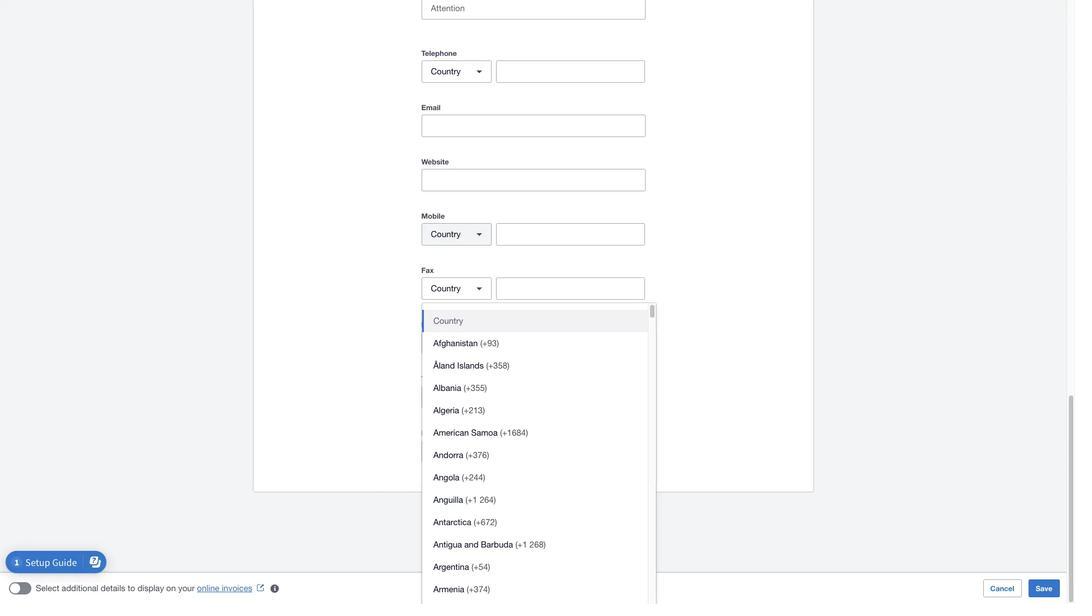 Task type: describe. For each thing, give the bounding box(es) containing it.
twitter
[[421, 375, 445, 384]]

to
[[128, 584, 135, 594]]

Email text field
[[422, 115, 645, 137]]

(+358)
[[486, 361, 510, 371]]

save
[[1036, 585, 1053, 594]]

Facebook text field
[[487, 333, 645, 354]]

twitter.com/
[[430, 393, 475, 402]]

american
[[434, 428, 469, 438]]

algeria (+213)
[[434, 406, 485, 416]]

(+355)
[[464, 384, 487, 393]]

antigua and barbuda (+1 268)
[[434, 541, 546, 550]]

select additional details to display on your online invoices
[[36, 584, 252, 594]]

facebook
[[421, 320, 456, 329]]

andorra
[[434, 451, 464, 460]]

anguilla
[[434, 496, 463, 505]]

website
[[421, 157, 449, 166]]

mobile
[[421, 212, 445, 221]]

LinkedIn text field
[[481, 441, 645, 463]]

(+672)
[[474, 518, 497, 528]]

country down mobile
[[431, 230, 461, 239]]

(+244)
[[462, 473, 485, 483]]

country down fax
[[431, 284, 461, 294]]

list box containing country
[[422, 304, 648, 605]]

Attention text field
[[422, 0, 645, 19]]

your
[[178, 584, 195, 594]]

islands
[[457, 361, 484, 371]]

0 vertical spatial (+1
[[466, 496, 477, 505]]

argentina (+54)
[[434, 563, 490, 572]]

angola (+244)
[[434, 473, 485, 483]]

details
[[101, 584, 125, 594]]

invoices
[[222, 584, 252, 594]]

(+93)
[[480, 339, 499, 348]]

afghanistan
[[434, 339, 478, 348]]

additional information image
[[264, 578, 286, 600]]

268)
[[530, 541, 546, 550]]

(+213)
[[462, 406, 485, 416]]

email
[[421, 103, 441, 112]]

albania
[[434, 384, 461, 393]]

country down telephone
[[431, 67, 461, 76]]

afghanistan (+93)
[[434, 339, 499, 348]]

antarctica (+672)
[[434, 518, 497, 528]]

anguilla (+1 264)
[[434, 496, 496, 505]]



Task type: vqa. For each thing, say whether or not it's contained in the screenshot.
of
no



Task type: locate. For each thing, give the bounding box(es) containing it.
angola
[[434, 473, 460, 483]]

on
[[166, 584, 176, 594]]

fax
[[421, 266, 434, 275]]

åland
[[434, 361, 455, 371]]

algeria
[[434, 406, 459, 416]]

(+376)
[[466, 451, 489, 460]]

(+1 left 268)
[[516, 541, 527, 550]]

select
[[36, 584, 59, 594]]

armenia (+374)
[[434, 585, 490, 595]]

online invoices link
[[197, 584, 268, 594]]

online
[[197, 584, 219, 594]]

antigua
[[434, 541, 462, 550]]

0 horizontal spatial (+1
[[466, 496, 477, 505]]

country button down telephone
[[421, 60, 492, 83]]

country button for telephone
[[421, 60, 492, 83]]

group containing country
[[422, 304, 657, 605]]

None text field
[[497, 224, 645, 245], [497, 278, 645, 300], [497, 224, 645, 245], [497, 278, 645, 300]]

Twitter text field
[[475, 387, 645, 408]]

country button down mobile
[[421, 223, 492, 246]]

0 vertical spatial country button
[[421, 60, 492, 83]]

country inside button
[[434, 316, 463, 326]]

(+1
[[466, 496, 477, 505], [516, 541, 527, 550]]

Website text field
[[422, 170, 645, 191]]

save button
[[1029, 580, 1060, 598]]

2 vertical spatial country button
[[421, 278, 492, 300]]

and
[[464, 541, 479, 550]]

additional
[[62, 584, 98, 594]]

1 vertical spatial (+1
[[516, 541, 527, 550]]

telephone
[[421, 49, 457, 58]]

None text field
[[497, 61, 645, 82]]

country button
[[421, 60, 492, 83], [421, 223, 492, 246], [421, 278, 492, 300]]

facebook.com/
[[430, 338, 487, 348]]

1 country button from the top
[[421, 60, 492, 83]]

list box
[[422, 304, 648, 605]]

(+1 left 264)
[[466, 496, 477, 505]]

(+54)
[[472, 563, 490, 572]]

country button for fax
[[421, 278, 492, 300]]

armenia
[[434, 585, 465, 595]]

country button down fax
[[421, 278, 492, 300]]

2 country button from the top
[[421, 223, 492, 246]]

åland islands (+358)
[[434, 361, 510, 371]]

samoa
[[471, 428, 498, 438]]

albania (+355)
[[434, 384, 487, 393]]

cancel button
[[983, 580, 1022, 598]]

linkedin
[[421, 429, 451, 438]]

antarctica
[[434, 518, 472, 528]]

country up afghanistan
[[434, 316, 463, 326]]

linkedin.com/
[[430, 447, 481, 456]]

barbuda
[[481, 541, 513, 550]]

264)
[[480, 496, 496, 505]]

3 country button from the top
[[421, 278, 492, 300]]

american samoa (+1684)
[[434, 428, 528, 438]]

1 vertical spatial country button
[[421, 223, 492, 246]]

option
[[422, 602, 648, 605]]

(+1684)
[[500, 428, 528, 438]]

country button
[[422, 310, 648, 333]]

group
[[422, 304, 657, 605]]

andorra (+376)
[[434, 451, 489, 460]]

display
[[137, 584, 164, 594]]

1 horizontal spatial (+1
[[516, 541, 527, 550]]

option inside group
[[422, 602, 648, 605]]

(+374)
[[467, 585, 490, 595]]

country
[[431, 67, 461, 76], [431, 230, 461, 239], [431, 284, 461, 294], [434, 316, 463, 326]]

cancel
[[991, 585, 1015, 594]]

argentina
[[434, 563, 469, 572]]



